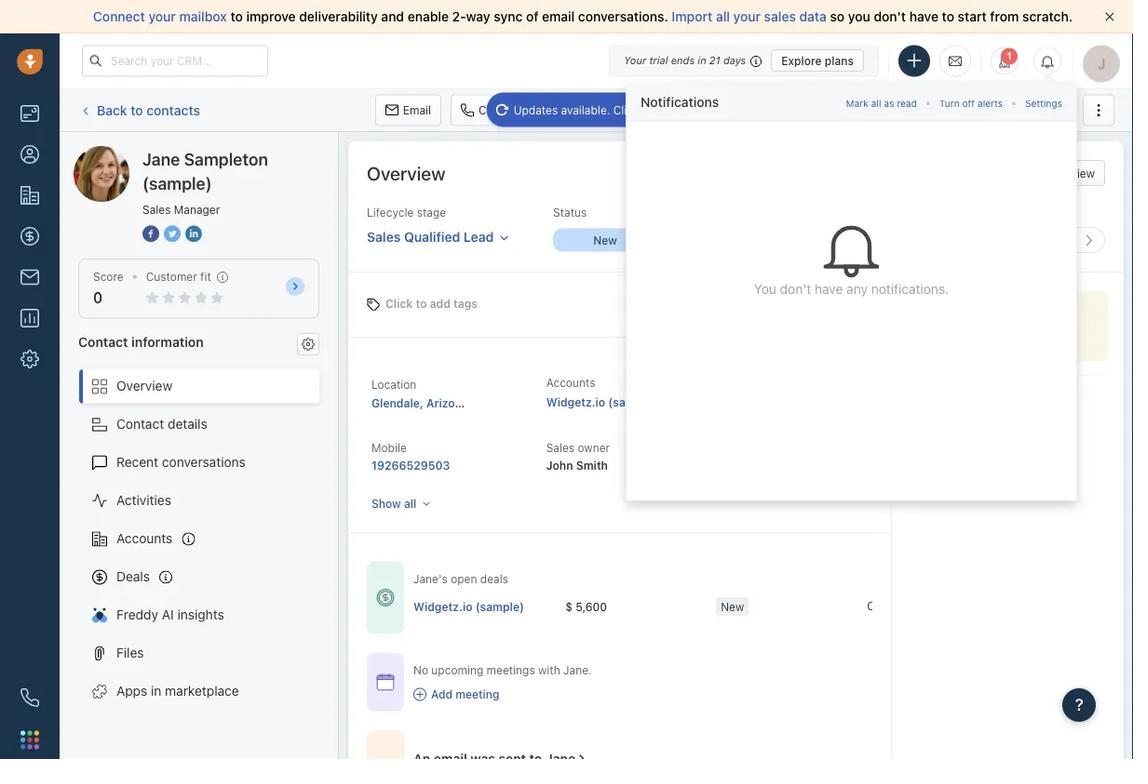Task type: locate. For each thing, give the bounding box(es) containing it.
widgetz.io
[[546, 396, 605, 409], [413, 600, 472, 613]]

container_wx8msf4aqz5i3rn1 image down jane.
[[576, 753, 589, 760]]

1 horizontal spatial your
[[733, 9, 761, 24]]

widgetz.io up owner
[[546, 396, 605, 409]]

1 horizontal spatial jane
[[142, 149, 180, 169]]

jane
[[111, 146, 139, 161], [142, 149, 180, 169]]

in right "apps"
[[151, 684, 161, 699]]

mark all as read
[[846, 98, 917, 109]]

19266529503
[[371, 459, 450, 472]]

19266529503 link
[[371, 459, 450, 472]]

add inside button
[[984, 104, 1005, 117]]

have left the any
[[815, 281, 843, 297]]

add left deal
[[984, 104, 1005, 117]]

new
[[593, 234, 617, 247], [721, 600, 744, 613]]

1 vertical spatial have
[[815, 281, 843, 297]]

1 horizontal spatial don't
[[874, 9, 906, 24]]

2 vertical spatial in
[[151, 684, 161, 699]]

to left refresh.
[[642, 103, 653, 116]]

(sample) up owner
[[608, 396, 657, 409]]

1 vertical spatial click
[[385, 298, 413, 311]]

0 vertical spatial click
[[613, 103, 639, 116]]

have left start
[[909, 9, 938, 24]]

recent
[[116, 455, 158, 470]]

2 your from the left
[[733, 9, 761, 24]]

2 horizontal spatial in
[[906, 599, 915, 612]]

all right show
[[404, 497, 416, 510]]

read
[[897, 98, 917, 109]]

add meeting link
[[413, 687, 592, 703]]

1 horizontal spatial add
[[984, 104, 1005, 117]]

your left sales
[[733, 9, 761, 24]]

sampleton up manager
[[184, 149, 268, 169]]

0 horizontal spatial overview
[[116, 379, 172, 394]]

(sample) inside accounts widgetz.io (sample)
[[608, 396, 657, 409]]

widgetz.io (sample) link up owner
[[546, 396, 657, 409]]

closes
[[867, 599, 903, 612]]

new link
[[553, 229, 646, 252]]

way
[[466, 9, 490, 24]]

widgetz.io down jane's at the bottom left of page
[[413, 600, 472, 613]]

in for closes in jan
[[906, 599, 915, 612]]

row
[[413, 588, 1018, 626]]

deal
[[1008, 104, 1031, 117]]

lifecycle
[[367, 206, 414, 219]]

(sample)
[[211, 146, 264, 161], [142, 173, 212, 193], [608, 396, 657, 409], [475, 600, 524, 613]]

1 horizontal spatial widgetz.io
[[546, 396, 605, 409]]

task button
[[651, 95, 713, 126]]

1 horizontal spatial have
[[909, 9, 938, 24]]

any
[[846, 281, 868, 297]]

widgetz.io (sample) link down open
[[413, 599, 524, 615]]

call
[[479, 104, 498, 117]]

21
[[709, 54, 720, 67]]

sales left as
[[841, 104, 869, 117]]

0 horizontal spatial accounts
[[116, 531, 173, 547]]

meeting
[[456, 688, 499, 701]]

sales up "facebook circled" image
[[142, 203, 171, 216]]

refresh.
[[656, 103, 697, 116]]

jane sampleton (sample)
[[111, 146, 264, 161], [142, 149, 268, 193]]

1 vertical spatial contact
[[116, 417, 164, 432]]

have
[[909, 9, 938, 24], [815, 281, 843, 297]]

overview up lifecycle stage
[[367, 162, 445, 184]]

0 vertical spatial container_wx8msf4aqz5i3rn1 image
[[376, 589, 395, 607]]

sales for sales qualified lead
[[367, 229, 401, 245]]

1 vertical spatial new
[[721, 600, 744, 613]]

overview
[[367, 162, 445, 184], [116, 379, 172, 394]]

turn off alerts link
[[939, 93, 1003, 111]]

closes in jan
[[867, 599, 937, 612]]

0 vertical spatial contact
[[78, 334, 128, 349]]

sales
[[841, 104, 869, 117], [142, 203, 171, 216], [367, 229, 401, 245], [546, 442, 575, 455]]

container_wx8msf4aqz5i3rn1 image left widgetz.io (sample)
[[376, 589, 395, 607]]

2 vertical spatial all
[[404, 497, 416, 510]]

0 horizontal spatial qualified
[[404, 229, 460, 245]]

to inside "link"
[[642, 103, 653, 116]]

updates
[[514, 103, 558, 116]]

you
[[848, 9, 870, 24]]

qualified down stage
[[404, 229, 460, 245]]

ends
[[671, 54, 695, 67]]

mobile
[[371, 442, 407, 455]]

show all
[[371, 497, 416, 510]]

1 vertical spatial add
[[431, 688, 453, 701]]

0 horizontal spatial your
[[148, 9, 176, 24]]

2 horizontal spatial all
[[871, 98, 881, 109]]

conversations.
[[578, 9, 668, 24]]

container_wx8msf4aqz5i3rn1 image
[[413, 688, 426, 701]]

arrow right image
[[1084, 232, 1095, 248]]

all right import
[[716, 9, 730, 24]]

0 vertical spatial have
[[909, 9, 938, 24]]

linkedin circled image
[[185, 223, 202, 243]]

click left the add
[[385, 298, 413, 311]]

updates available. click to refresh. link
[[487, 93, 706, 127]]

0 vertical spatial all
[[716, 9, 730, 24]]

click right sms
[[613, 103, 639, 116]]

in left jan
[[906, 599, 915, 612]]

sync
[[494, 9, 523, 24]]

in left 21
[[698, 54, 706, 67]]

1 vertical spatial in
[[906, 599, 915, 612]]

container_wx8msf4aqz5i3rn1 image
[[376, 589, 395, 607], [376, 673, 395, 692], [576, 753, 589, 760]]

1 horizontal spatial in
[[698, 54, 706, 67]]

(sample) up the sales manager
[[142, 173, 212, 193]]

sales up john
[[546, 442, 575, 455]]

accounts inside accounts widgetz.io (sample)
[[546, 377, 595, 390]]

call button
[[451, 95, 508, 126]]

insights
[[177, 608, 224, 623]]

jane sampleton (sample) down contacts
[[111, 146, 264, 161]]

1 vertical spatial all
[[871, 98, 881, 109]]

contact down the 0 'button'
[[78, 334, 128, 349]]

your
[[148, 9, 176, 24], [733, 9, 761, 24]]

widgetz.io inside accounts widgetz.io (sample)
[[546, 396, 605, 409]]

jane down contacts
[[142, 149, 180, 169]]

add for add meeting
[[431, 688, 453, 701]]

score
[[93, 270, 124, 284]]

1 horizontal spatial accounts
[[546, 377, 595, 390]]

freddy ai insights
[[116, 608, 224, 623]]

in for apps in marketplace
[[151, 684, 161, 699]]

sales owner john smith
[[546, 442, 610, 472]]

0 horizontal spatial add
[[431, 688, 453, 701]]

qualified up notifications. on the right top of page
[[860, 234, 909, 247]]

add
[[984, 104, 1005, 117], [431, 688, 453, 701]]

0 horizontal spatial new
[[593, 234, 617, 247]]

customize
[[989, 167, 1045, 180]]

open
[[451, 572, 477, 585]]

1 vertical spatial accounts
[[116, 531, 173, 547]]

0 horizontal spatial in
[[151, 684, 161, 699]]

0 vertical spatial widgetz.io
[[546, 396, 605, 409]]

in
[[698, 54, 706, 67], [906, 599, 915, 612], [151, 684, 161, 699]]

Search your CRM... text field
[[82, 45, 268, 77]]

sales down lifecycle
[[367, 229, 401, 245]]

your left mailbox on the top left of page
[[148, 9, 176, 24]]

sales for sales activities
[[841, 104, 869, 117]]

smith
[[576, 459, 608, 472]]

phone element
[[11, 680, 48, 717]]

0
[[93, 289, 103, 307]]

sales inside sales owner john smith
[[546, 442, 575, 455]]

0 horizontal spatial all
[[404, 497, 416, 510]]

explore
[[781, 54, 822, 67]]

overview up contact details
[[116, 379, 172, 394]]

1 horizontal spatial all
[[716, 9, 730, 24]]

$ 5,600
[[565, 600, 607, 613]]

details
[[168, 417, 207, 432]]

add right container_wx8msf4aqz5i3rn1 image
[[431, 688, 453, 701]]

email
[[403, 104, 431, 117]]

0 vertical spatial add
[[984, 104, 1005, 117]]

meetings
[[487, 664, 535, 677]]

from
[[990, 9, 1019, 24]]

jan
[[918, 599, 937, 612]]

jane down back
[[111, 146, 139, 161]]

add
[[430, 298, 451, 311]]

0 vertical spatial in
[[698, 54, 706, 67]]

to right back
[[131, 102, 143, 118]]

1 link
[[991, 47, 1019, 75]]

add deal button
[[956, 95, 1040, 126]]

1 vertical spatial widgetz.io (sample) link
[[413, 599, 524, 615]]

1 horizontal spatial widgetz.io (sample) link
[[546, 396, 657, 409]]

twitter circled image
[[164, 223, 181, 243]]

contact for contact information
[[78, 334, 128, 349]]

status
[[553, 206, 587, 219]]

conversations
[[162, 455, 246, 470]]

mng settings image
[[302, 338, 315, 351]]

sampleton
[[143, 146, 207, 161], [184, 149, 268, 169]]

connect
[[93, 9, 145, 24]]

0 vertical spatial overview
[[367, 162, 445, 184]]

customer fit
[[146, 270, 211, 284]]

accounts widgetz.io (sample)
[[546, 377, 657, 409]]

contact up recent
[[116, 417, 164, 432]]

contact
[[78, 334, 128, 349], [116, 417, 164, 432]]

contact for contact details
[[116, 417, 164, 432]]

all left as
[[871, 98, 881, 109]]

accounts up owner
[[546, 377, 595, 390]]

container_wx8msf4aqz5i3rn1 image for jane's open deals
[[376, 589, 395, 607]]

0 horizontal spatial click
[[385, 298, 413, 311]]

trial
[[649, 54, 668, 67]]

1 vertical spatial container_wx8msf4aqz5i3rn1 image
[[376, 673, 395, 692]]

accounts down activities at the bottom of page
[[116, 531, 173, 547]]

no upcoming meetings with jane.
[[413, 664, 592, 677]]

row containing closes in jan
[[413, 588, 1018, 626]]

to left start
[[942, 9, 954, 24]]

0 horizontal spatial don't
[[780, 281, 811, 297]]

1 vertical spatial don't
[[780, 281, 811, 297]]

0 vertical spatial accounts
[[546, 377, 595, 390]]

manager
[[174, 203, 220, 216]]

1 horizontal spatial click
[[613, 103, 639, 116]]

back to contacts
[[97, 102, 200, 118]]

1 vertical spatial widgetz.io
[[413, 600, 472, 613]]

sales manager
[[142, 203, 220, 216]]

container_wx8msf4aqz5i3rn1 image left container_wx8msf4aqz5i3rn1 image
[[376, 673, 395, 692]]

data
[[799, 9, 827, 24]]



Task type: vqa. For each thing, say whether or not it's contained in the screenshot.


Task type: describe. For each thing, give the bounding box(es) containing it.
turn off alerts
[[939, 98, 1003, 109]]

glendale, arizona, usa link
[[371, 397, 499, 410]]

1 horizontal spatial overview
[[367, 162, 445, 184]]

notifications.
[[871, 281, 949, 297]]

task
[[679, 104, 703, 117]]

turn
[[939, 98, 960, 109]]

phone image
[[20, 689, 39, 708]]

notifications
[[641, 94, 719, 109]]

widgetz.io (sample)
[[413, 600, 524, 613]]

your
[[624, 54, 646, 67]]

all for show all
[[404, 497, 416, 510]]

call link
[[451, 95, 508, 126]]

jane's open deals
[[413, 572, 508, 585]]

jane's
[[413, 572, 448, 585]]

deals
[[480, 572, 508, 585]]

connect your mailbox link
[[93, 9, 230, 24]]

0 horizontal spatial widgetz.io
[[413, 600, 472, 613]]

2 vertical spatial container_wx8msf4aqz5i3rn1 image
[[576, 753, 589, 760]]

plans
[[825, 54, 854, 67]]

1 horizontal spatial new
[[721, 600, 744, 613]]

0 horizontal spatial have
[[815, 281, 843, 297]]

0 horizontal spatial widgetz.io (sample) link
[[413, 599, 524, 615]]

you
[[754, 281, 776, 297]]

close image
[[1105, 12, 1114, 21]]

add deal
[[984, 104, 1031, 117]]

1 horizontal spatial qualified
[[860, 234, 909, 247]]

to left the add
[[416, 298, 427, 311]]

won / churned link
[[1019, 229, 1121, 252]]

start
[[958, 9, 987, 24]]

facebook circled image
[[142, 223, 159, 243]]

score 0
[[93, 270, 124, 307]]

sales activities
[[841, 104, 919, 117]]

show
[[371, 497, 401, 510]]

0 vertical spatial don't
[[874, 9, 906, 24]]

recent conversations
[[116, 455, 246, 470]]

explore plans
[[781, 54, 854, 67]]

(sample) down deals
[[475, 600, 524, 613]]

freshworks switcher image
[[20, 731, 39, 750]]

email image
[[949, 53, 962, 69]]

0 vertical spatial widgetz.io (sample) link
[[546, 396, 657, 409]]

container_wx8msf4aqz5i3rn1 image for no upcoming meetings with jane.
[[376, 673, 395, 692]]

scratch.
[[1022, 9, 1073, 24]]

usa
[[475, 397, 499, 410]]

accounts for accounts
[[116, 531, 173, 547]]

0 button
[[93, 289, 103, 307]]

no
[[413, 664, 428, 677]]

sales for sales manager
[[142, 203, 171, 216]]

as
[[884, 98, 894, 109]]

click inside "link"
[[613, 103, 639, 116]]

add for add deal
[[984, 104, 1005, 117]]

email button
[[375, 95, 441, 126]]

1 vertical spatial overview
[[116, 379, 172, 394]]

add meeting
[[431, 688, 499, 701]]

to right mailbox on the top left of page
[[230, 9, 243, 24]]

sms
[[577, 104, 601, 117]]

lead
[[464, 229, 494, 245]]

sales qualified lead
[[367, 229, 494, 245]]

click to add tags
[[385, 298, 478, 311]]

won / churned button
[[1019, 229, 1121, 252]]

sales
[[764, 9, 796, 24]]

/
[[1068, 234, 1071, 247]]

arizona,
[[426, 397, 472, 410]]

mailbox
[[179, 9, 227, 24]]

off
[[962, 98, 975, 109]]

activities
[[872, 104, 919, 117]]

files
[[116, 646, 144, 661]]

contacts
[[146, 102, 200, 118]]

accounts for accounts widgetz.io (sample)
[[546, 377, 595, 390]]

fit
[[200, 270, 211, 284]]

john
[[546, 459, 573, 472]]

1 your from the left
[[148, 9, 176, 24]]

your trial ends in 21 days
[[624, 54, 746, 67]]

0 horizontal spatial jane
[[111, 146, 139, 161]]

days
[[723, 54, 746, 67]]

marketplace
[[165, 684, 239, 699]]

all for mark all as read
[[871, 98, 881, 109]]

customize overview
[[989, 167, 1095, 180]]

import all your sales data link
[[672, 9, 830, 24]]

contact details
[[116, 417, 207, 432]]

customize overview button
[[961, 160, 1105, 186]]

upcoming
[[431, 664, 483, 677]]

jane.
[[563, 664, 592, 677]]

back to contacts link
[[78, 96, 201, 125]]

(sample) up manager
[[211, 146, 264, 161]]

mark
[[846, 98, 868, 109]]

ai
[[162, 608, 174, 623]]

tags
[[454, 298, 478, 311]]

to inside 'link'
[[131, 102, 143, 118]]

qualified link
[[832, 229, 925, 252]]

sampleton down contacts
[[143, 146, 207, 161]]

back
[[97, 102, 127, 118]]

0 vertical spatial new
[[593, 234, 617, 247]]

improve
[[246, 9, 296, 24]]

mark all as read link
[[846, 93, 917, 111]]

2-
[[452, 9, 466, 24]]

with
[[538, 664, 560, 677]]

settings
[[1025, 98, 1062, 109]]

churned
[[1074, 234, 1121, 247]]

mobile 19266529503
[[371, 442, 450, 472]]

overview
[[1048, 167, 1095, 180]]

glendale,
[[371, 397, 423, 410]]

alerts
[[978, 98, 1003, 109]]

lifecycle stage
[[367, 206, 446, 219]]

jane sampleton (sample) up manager
[[142, 149, 268, 193]]



